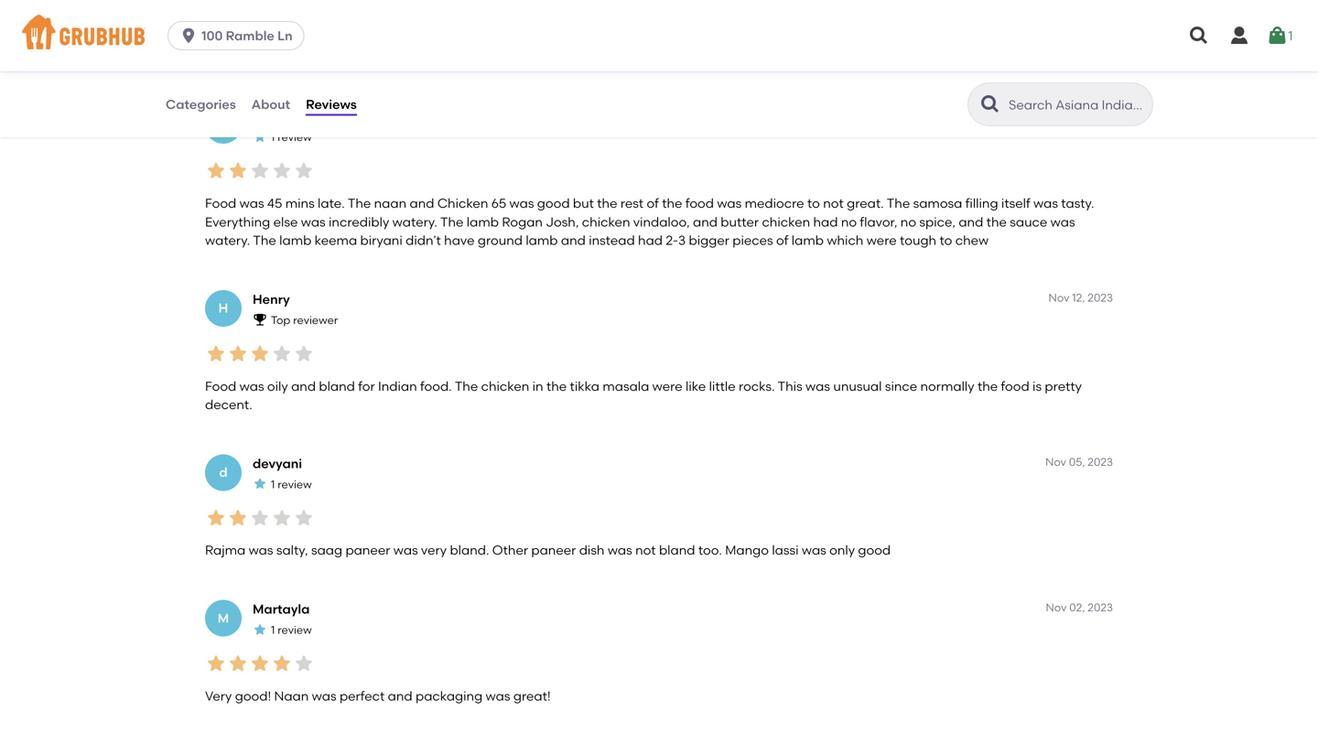 Task type: vqa. For each thing, say whether or not it's contained in the screenshot.
2nd 2023
yes



Task type: locate. For each thing, give the bounding box(es) containing it.
paneer left off
[[891, 31, 936, 47]]

1 right svg image
[[1289, 28, 1294, 43]]

2023 right 02,
[[1088, 601, 1114, 615]]

m left martayla
[[218, 611, 229, 626]]

review for meetesh
[[278, 131, 312, 144]]

food left is
[[1002, 378, 1030, 394]]

1 vertical spatial m
[[218, 611, 229, 626]]

happened
[[337, 31, 402, 47]]

0 vertical spatial food
[[686, 196, 714, 211]]

review down devyani
[[278, 478, 312, 491]]

review down meetesh
[[278, 131, 312, 144]]

keema
[[315, 233, 357, 248]]

2 vertical spatial 1 review
[[271, 624, 312, 637]]

1 vertical spatial review
[[278, 478, 312, 491]]

svg image inside 100 ramble ln button
[[180, 27, 198, 45]]

1 review for martayla
[[271, 624, 312, 637]]

m down categories
[[218, 118, 229, 133]]

1 1 review from the top
[[271, 131, 312, 144]]

mango
[[726, 543, 769, 558]]

0 vertical spatial had
[[814, 214, 838, 230]]

good right the only
[[859, 543, 891, 558]]

0 horizontal spatial to
[[405, 31, 417, 47]]

masala
[[603, 378, 650, 394]]

nov 02, 2023
[[1046, 601, 1114, 615]]

svg image right svg image
[[1267, 25, 1289, 47]]

about
[[252, 96, 290, 112]]

the up flavor, at top right
[[887, 196, 911, 211]]

2023 right 12,
[[1088, 291, 1114, 304]]

3 1 review from the top
[[271, 624, 312, 637]]

1 vertical spatial to
[[808, 196, 821, 211]]

to down spice,
[[940, 233, 953, 248]]

food for food was 45 mins late. the naan and chicken 65 was good but the rest of the food was mediocre to not great. the samosa filling itself was tasty. everything else was incredibly watery. the lamb rogan josh, chicken vindaloo, and butter chicken had no flavor, no spice, and the sauce was watery. the lamb keema biryani didn't have ground lamb and instead had 2-3 bigger pieces of lamb which were tough to chew
[[205, 196, 237, 211]]

to inside don't know what has happened to this place but the hot and sour soup was the worst i've ever tasted, the saag paneer was off and a bit runny, the spring rolls were soggy.
[[405, 31, 417, 47]]

rest
[[621, 196, 644, 211]]

1 review down devyani
[[271, 478, 312, 491]]

was up sauce
[[1034, 196, 1059, 211]]

0 vertical spatial m
[[218, 118, 229, 133]]

were inside food was oily and bland for indian food. the chicken in the tikka masala were like little rocks.  this was unusual since normally the food is pretty decent.
[[653, 378, 683, 394]]

0 horizontal spatial good
[[537, 196, 570, 211]]

good
[[537, 196, 570, 211], [859, 543, 891, 558]]

nov for mediocre
[[1049, 108, 1070, 121]]

1 review for meetesh
[[271, 131, 312, 144]]

decent.
[[205, 397, 252, 413]]

0 vertical spatial 1 review
[[271, 131, 312, 144]]

svg image inside the 1 button
[[1267, 25, 1289, 47]]

2 horizontal spatial paneer
[[891, 31, 936, 47]]

1 down martayla
[[271, 624, 275, 637]]

food inside food was oily and bland for indian food. the chicken in the tikka masala were like little rocks.  this was unusual since normally the food is pretty decent.
[[1002, 378, 1030, 394]]

1 down meetesh
[[271, 131, 275, 144]]

of up vindaloo,
[[647, 196, 659, 211]]

henry
[[253, 292, 290, 307]]

1 review from the top
[[278, 131, 312, 144]]

but inside food was 45 mins late. the naan and chicken 65 was good but the rest of the food was mediocre to not great. the samosa filling itself was tasty. everything else was incredibly watery. the lamb rogan josh, chicken vindaloo, and butter chicken had no flavor, no spice, and the sauce was watery. the lamb keema biryani didn't have ground lamb and instead had 2-3 bigger pieces of lamb which were tough to chew
[[573, 196, 594, 211]]

great.
[[847, 196, 884, 211]]

1 vertical spatial food
[[1002, 378, 1030, 394]]

worst
[[697, 31, 731, 47]]

1 horizontal spatial but
[[573, 196, 594, 211]]

but right place on the top left
[[484, 31, 505, 47]]

1 food from the top
[[205, 196, 237, 211]]

know
[[241, 31, 274, 47]]

but
[[484, 31, 505, 47], [573, 196, 594, 211]]

2 vertical spatial were
[[653, 378, 683, 394]]

food
[[686, 196, 714, 211], [1002, 378, 1030, 394]]

saag right tasted,
[[857, 31, 888, 47]]

were left like on the right bottom
[[653, 378, 683, 394]]

2 vertical spatial review
[[278, 624, 312, 637]]

the right in
[[547, 378, 567, 394]]

05,
[[1070, 456, 1086, 469]]

0 vertical spatial watery.
[[393, 214, 438, 230]]

1 m from the top
[[218, 118, 229, 133]]

paneer left dish
[[532, 543, 576, 558]]

since
[[886, 378, 918, 394]]

1
[[1289, 28, 1294, 43], [271, 131, 275, 144], [271, 478, 275, 491], [271, 624, 275, 637]]

was
[[646, 31, 670, 47], [939, 31, 964, 47], [240, 196, 264, 211], [510, 196, 534, 211], [717, 196, 742, 211], [1034, 196, 1059, 211], [301, 214, 326, 230], [1051, 214, 1076, 230], [240, 378, 264, 394], [806, 378, 831, 394], [249, 543, 273, 558], [394, 543, 418, 558], [608, 543, 633, 558], [802, 543, 827, 558], [312, 689, 337, 704], [486, 689, 511, 704]]

1 horizontal spatial paneer
[[532, 543, 576, 558]]

butter
[[721, 214, 759, 230]]

but inside don't know what has happened to this place but the hot and sour soup was the worst i've ever tasted, the saag paneer was off and a bit runny, the spring rolls were soggy.
[[484, 31, 505, 47]]

was left very
[[394, 543, 418, 558]]

0 horizontal spatial bland
[[319, 378, 355, 394]]

0 horizontal spatial had
[[638, 233, 663, 248]]

2 vertical spatial to
[[940, 233, 953, 248]]

1 horizontal spatial of
[[777, 233, 789, 248]]

bland left too.
[[659, 543, 696, 558]]

about button
[[251, 71, 291, 137]]

3 2023 from the top
[[1088, 456, 1114, 469]]

unusual
[[834, 378, 882, 394]]

this
[[420, 31, 442, 47]]

bland.
[[450, 543, 489, 558]]

0 vertical spatial not
[[824, 196, 844, 211]]

2023 right 05,
[[1088, 456, 1114, 469]]

nov left 12,
[[1049, 291, 1070, 304]]

the down else
[[253, 233, 276, 248]]

nov left '13,'
[[1049, 108, 1070, 121]]

in
[[533, 378, 544, 394]]

were down flavor, at top right
[[867, 233, 897, 248]]

the right food. on the bottom of page
[[455, 378, 478, 394]]

paneer left very
[[346, 543, 391, 558]]

was right soup
[[646, 31, 670, 47]]

1 horizontal spatial saag
[[857, 31, 888, 47]]

0 vertical spatial good
[[537, 196, 570, 211]]

have
[[444, 233, 475, 248]]

lamb down rogan at the top of the page
[[526, 233, 558, 248]]

categories button
[[165, 71, 237, 137]]

review
[[278, 131, 312, 144], [278, 478, 312, 491], [278, 624, 312, 637]]

0 horizontal spatial no
[[842, 214, 857, 230]]

3
[[679, 233, 686, 248]]

2023 right '13,'
[[1088, 108, 1114, 121]]

no up tough at the top right of the page
[[901, 214, 917, 230]]

lamb
[[467, 214, 499, 230], [279, 233, 312, 248], [526, 233, 558, 248], [792, 233, 824, 248]]

food inside food was 45 mins late. the naan and chicken 65 was good but the rest of the food was mediocre to not great. the samosa filling itself was tasty. everything else was incredibly watery. the lamb rogan josh, chicken vindaloo, and butter chicken had no flavor, no spice, and the sauce was watery. the lamb keema biryani didn't have ground lamb and instead had 2-3 bigger pieces of lamb which were tough to chew
[[205, 196, 237, 211]]

1 no from the left
[[842, 214, 857, 230]]

1 horizontal spatial chicken
[[582, 214, 631, 230]]

the up incredibly
[[348, 196, 371, 211]]

0 horizontal spatial food
[[686, 196, 714, 211]]

food for food was oily and bland for indian food. the chicken in the tikka masala were like little rocks.  this was unusual since normally the food is pretty decent.
[[205, 378, 237, 394]]

had
[[814, 214, 838, 230], [638, 233, 663, 248]]

1 vertical spatial but
[[573, 196, 594, 211]]

but up josh,
[[573, 196, 594, 211]]

trophy icon image
[[253, 312, 267, 327]]

and inside food was oily and bland for indian food. the chicken in the tikka masala were like little rocks.  this was unusual since normally the food is pretty decent.
[[291, 378, 316, 394]]

1 vertical spatial of
[[777, 233, 789, 248]]

1 vertical spatial 1 review
[[271, 478, 312, 491]]

star icon image
[[253, 129, 267, 144], [205, 160, 227, 182], [227, 160, 249, 182], [249, 160, 271, 182], [271, 160, 293, 182], [293, 160, 315, 182], [205, 343, 227, 365], [227, 343, 249, 365], [249, 343, 271, 365], [271, 343, 293, 365], [293, 343, 315, 365], [253, 477, 267, 492], [205, 507, 227, 529], [227, 507, 249, 529], [249, 507, 271, 529], [271, 507, 293, 529], [293, 507, 315, 529], [253, 623, 267, 637], [205, 653, 227, 675], [227, 653, 249, 675], [249, 653, 271, 675], [271, 653, 293, 675], [293, 653, 315, 675]]

to left this
[[405, 31, 417, 47]]

reviews
[[306, 96, 357, 112]]

0 vertical spatial were
[[298, 50, 328, 65]]

45
[[267, 196, 282, 211]]

0 horizontal spatial of
[[647, 196, 659, 211]]

the left rest
[[597, 196, 618, 211]]

0 horizontal spatial not
[[636, 543, 656, 558]]

svg image left svg image
[[1189, 25, 1211, 47]]

i've
[[734, 31, 754, 47]]

1 vertical spatial not
[[636, 543, 656, 558]]

1 vertical spatial were
[[867, 233, 897, 248]]

m
[[218, 118, 229, 133], [218, 611, 229, 626]]

was left 45
[[240, 196, 264, 211]]

1 for rajma was salty, saag paneer was very bland. other paneer dish was not bland too. mango lassi was only good
[[271, 478, 275, 491]]

off
[[967, 31, 984, 47]]

not
[[824, 196, 844, 211], [636, 543, 656, 558]]

and right 'perfect'
[[388, 689, 413, 704]]

review down martayla
[[278, 624, 312, 637]]

0 horizontal spatial but
[[484, 31, 505, 47]]

is
[[1033, 378, 1042, 394]]

2 food from the top
[[205, 378, 237, 394]]

dish
[[579, 543, 605, 558]]

svg image
[[1189, 25, 1211, 47], [1267, 25, 1289, 47], [180, 27, 198, 45]]

to right mediocre
[[808, 196, 821, 211]]

lamb left which
[[792, 233, 824, 248]]

h
[[219, 301, 228, 316]]

rolls
[[270, 50, 295, 65]]

2 horizontal spatial svg image
[[1267, 25, 1289, 47]]

13,
[[1073, 108, 1086, 121]]

food.
[[420, 378, 452, 394]]

chicken down mediocre
[[762, 214, 811, 230]]

the right tasted,
[[834, 31, 854, 47]]

was down tasty.
[[1051, 214, 1076, 230]]

and right naan
[[410, 196, 435, 211]]

sauce
[[1010, 214, 1048, 230]]

mins
[[285, 196, 315, 211]]

1 horizontal spatial no
[[901, 214, 917, 230]]

were down has
[[298, 50, 328, 65]]

the down don't
[[205, 50, 226, 65]]

bland left for
[[319, 378, 355, 394]]

0 vertical spatial review
[[278, 131, 312, 144]]

and
[[555, 31, 580, 47], [987, 31, 1011, 47], [410, 196, 435, 211], [693, 214, 718, 230], [959, 214, 984, 230], [561, 233, 586, 248], [291, 378, 316, 394], [388, 689, 413, 704]]

1 down devyani
[[271, 478, 275, 491]]

0 vertical spatial of
[[647, 196, 659, 211]]

0 horizontal spatial were
[[298, 50, 328, 65]]

1 horizontal spatial had
[[814, 214, 838, 230]]

watery. down everything
[[205, 233, 250, 248]]

2 2023 from the top
[[1088, 291, 1114, 304]]

0 vertical spatial bland
[[319, 378, 355, 394]]

bland
[[319, 378, 355, 394], [659, 543, 696, 558]]

didn't
[[406, 233, 441, 248]]

the
[[348, 196, 371, 211], [887, 196, 911, 211], [441, 214, 464, 230], [253, 233, 276, 248], [455, 378, 478, 394]]

soggy.
[[331, 50, 371, 65]]

1 horizontal spatial were
[[653, 378, 683, 394]]

top
[[271, 314, 291, 327]]

2 1 review from the top
[[271, 478, 312, 491]]

saag right salty,
[[311, 543, 343, 558]]

was up butter
[[717, 196, 742, 211]]

1 review down martayla
[[271, 624, 312, 637]]

1 for food was 45 mins late. the naan and chicken 65 was good but the rest of the food was mediocre to not great. the samosa filling itself was tasty. everything else was incredibly watery. the lamb rogan josh, chicken vindaloo, and butter chicken had no flavor, no spice, and the sauce was watery. the lamb keema biryani didn't have ground lamb and instead had 2-3 bigger pieces of lamb which were tough to chew
[[271, 131, 275, 144]]

meetesh
[[253, 109, 306, 124]]

0 vertical spatial food
[[205, 196, 237, 211]]

2 m from the top
[[218, 611, 229, 626]]

mediocre
[[745, 196, 805, 211]]

which
[[827, 233, 864, 248]]

1 horizontal spatial good
[[859, 543, 891, 558]]

1 vertical spatial food
[[205, 378, 237, 394]]

1 horizontal spatial not
[[824, 196, 844, 211]]

of right pieces at top right
[[777, 233, 789, 248]]

1 review down meetesh
[[271, 131, 312, 144]]

nov left 05,
[[1046, 456, 1067, 469]]

1 button
[[1267, 19, 1294, 52]]

good up josh,
[[537, 196, 570, 211]]

was up rogan at the top of the page
[[510, 196, 534, 211]]

food up bigger
[[686, 196, 714, 211]]

had up which
[[814, 214, 838, 230]]

0 horizontal spatial saag
[[311, 543, 343, 558]]

chicken left in
[[481, 378, 530, 394]]

svg image left 100
[[180, 27, 198, 45]]

martayla
[[253, 602, 310, 617]]

very good! naan was perfect and packaging was great!
[[205, 689, 551, 704]]

1 vertical spatial bland
[[659, 543, 696, 558]]

itself
[[1002, 196, 1031, 211]]

no up which
[[842, 214, 857, 230]]

devyani
[[253, 456, 302, 472]]

and up chew
[[959, 214, 984, 230]]

had down vindaloo,
[[638, 233, 663, 248]]

and right oily at the bottom left
[[291, 378, 316, 394]]

food up everything
[[205, 196, 237, 211]]

0 horizontal spatial watery.
[[205, 233, 250, 248]]

1 vertical spatial good
[[859, 543, 891, 558]]

4 2023 from the top
[[1088, 601, 1114, 615]]

not left great.
[[824, 196, 844, 211]]

chew
[[956, 233, 989, 248]]

1 vertical spatial had
[[638, 233, 663, 248]]

0 vertical spatial to
[[405, 31, 417, 47]]

reviews button
[[305, 71, 358, 137]]

0 vertical spatial saag
[[857, 31, 888, 47]]

watery.
[[393, 214, 438, 230], [205, 233, 250, 248]]

reviewer
[[293, 314, 338, 327]]

2 horizontal spatial were
[[867, 233, 897, 248]]

3 review from the top
[[278, 624, 312, 637]]

watery. up didn't
[[393, 214, 438, 230]]

a
[[1015, 31, 1023, 47]]

nov
[[1049, 108, 1070, 121], [1049, 291, 1070, 304], [1046, 456, 1067, 469], [1046, 601, 1067, 615]]

1 review
[[271, 131, 312, 144], [271, 478, 312, 491], [271, 624, 312, 637]]

food inside food was oily and bland for indian food. the chicken in the tikka masala were like little rocks.  this was unusual since normally the food is pretty decent.
[[205, 378, 237, 394]]

0 horizontal spatial svg image
[[180, 27, 198, 45]]

rajma was salty, saag paneer was very bland. other paneer dish was not bland too. mango lassi was only good
[[205, 543, 891, 558]]

and up bigger
[[693, 214, 718, 230]]

was left great!
[[486, 689, 511, 704]]

saag
[[857, 31, 888, 47], [311, 543, 343, 558]]

m for meetesh
[[218, 118, 229, 133]]

indian
[[378, 378, 417, 394]]

2 horizontal spatial to
[[940, 233, 953, 248]]

not right dish
[[636, 543, 656, 558]]

0 vertical spatial but
[[484, 31, 505, 47]]

flavor,
[[860, 214, 898, 230]]

1 inside button
[[1289, 28, 1294, 43]]

0 horizontal spatial chicken
[[481, 378, 530, 394]]

chicken up instead
[[582, 214, 631, 230]]

100 ramble ln button
[[168, 21, 312, 50]]

1 horizontal spatial food
[[1002, 378, 1030, 394]]

food was 45 mins late. the naan and chicken 65 was good but the rest of the food was mediocre to not great. the samosa filling itself was tasty. everything else was incredibly watery. the lamb rogan josh, chicken vindaloo, and butter chicken had no flavor, no spice, and the sauce was watery. the lamb keema biryani didn't have ground lamb and instead had 2-3 bigger pieces of lamb which were tough to chew
[[205, 196, 1095, 248]]

the down filling
[[987, 214, 1007, 230]]

2 review from the top
[[278, 478, 312, 491]]

1 2023 from the top
[[1088, 108, 1114, 121]]

1 vertical spatial watery.
[[205, 233, 250, 248]]

1 horizontal spatial svg image
[[1189, 25, 1211, 47]]

food up decent.
[[205, 378, 237, 394]]



Task type: describe. For each thing, give the bounding box(es) containing it.
2 no from the left
[[901, 214, 917, 230]]

review for martayla
[[278, 624, 312, 637]]

1 horizontal spatial bland
[[659, 543, 696, 558]]

spice,
[[920, 214, 956, 230]]

100
[[202, 28, 223, 44]]

the left hot
[[508, 31, 528, 47]]

what
[[277, 31, 308, 47]]

bit
[[1026, 31, 1042, 47]]

bland inside food was oily and bland for indian food. the chicken in the tikka masala were like little rocks.  this was unusual since normally the food is pretty decent.
[[319, 378, 355, 394]]

has
[[311, 31, 334, 47]]

sour
[[583, 31, 609, 47]]

1 review for devyani
[[271, 478, 312, 491]]

this
[[778, 378, 803, 394]]

m for martayla
[[218, 611, 229, 626]]

ramble
[[226, 28, 275, 44]]

else
[[274, 214, 298, 230]]

nov 13, 2023
[[1049, 108, 1114, 121]]

everything
[[205, 214, 270, 230]]

soup
[[612, 31, 643, 47]]

lamb down else
[[279, 233, 312, 248]]

ground
[[478, 233, 523, 248]]

filling
[[966, 196, 999, 211]]

nov for was
[[1049, 291, 1070, 304]]

review for devyani
[[278, 478, 312, 491]]

pieces
[[733, 233, 774, 248]]

2023 for was
[[1088, 291, 1114, 304]]

vindaloo,
[[634, 214, 690, 230]]

2023 for good
[[1088, 456, 1114, 469]]

good inside food was 45 mins late. the naan and chicken 65 was good but the rest of the food was mediocre to not great. the samosa filling itself was tasty. everything else was incredibly watery. the lamb rogan josh, chicken vindaloo, and butter chicken had no flavor, no spice, and the sauce was watery. the lamb keema biryani didn't have ground lamb and instead had 2-3 bigger pieces of lamb which were tough to chew
[[537, 196, 570, 211]]

naan
[[374, 196, 407, 211]]

perfect
[[340, 689, 385, 704]]

ln
[[278, 28, 293, 44]]

and left a
[[987, 31, 1011, 47]]

nov left 02,
[[1046, 601, 1067, 615]]

lamb down 65
[[467, 214, 499, 230]]

hot
[[531, 31, 552, 47]]

salty,
[[276, 543, 308, 558]]

was left salty,
[[249, 543, 273, 558]]

good!
[[235, 689, 271, 704]]

not inside food was 45 mins late. the naan and chicken 65 was good but the rest of the food was mediocre to not great. the samosa filling itself was tasty. everything else was incredibly watery. the lamb rogan josh, chicken vindaloo, and butter chicken had no flavor, no spice, and the sauce was watery. the lamb keema biryani didn't have ground lamb and instead had 2-3 bigger pieces of lamb which were tough to chew
[[824, 196, 844, 211]]

nov for good
[[1046, 456, 1067, 469]]

2-
[[666, 233, 679, 248]]

rajma
[[205, 543, 246, 558]]

was right this
[[806, 378, 831, 394]]

incredibly
[[329, 214, 390, 230]]

search icon image
[[980, 93, 1002, 115]]

Search Asiana Indian Cuisine search field
[[1007, 96, 1148, 114]]

tasty.
[[1062, 196, 1095, 211]]

packaging
[[416, 689, 483, 704]]

categories
[[166, 96, 236, 112]]

the up "have"
[[441, 214, 464, 230]]

were inside don't know what has happened to this place but the hot and sour soup was the worst i've ever tasted, the saag paneer was off and a bit runny, the spring rolls were soggy.
[[298, 50, 328, 65]]

was left the only
[[802, 543, 827, 558]]

samosa
[[914, 196, 963, 211]]

main navigation navigation
[[0, 0, 1319, 71]]

spring
[[229, 50, 267, 65]]

runny,
[[1046, 31, 1083, 47]]

rogan
[[502, 214, 543, 230]]

the right normally at the bottom right of the page
[[978, 378, 998, 394]]

d
[[219, 465, 228, 481]]

lassi
[[772, 543, 799, 558]]

ever
[[757, 31, 784, 47]]

food inside food was 45 mins late. the naan and chicken 65 was good but the rest of the food was mediocre to not great. the samosa filling itself was tasty. everything else was incredibly watery. the lamb rogan josh, chicken vindaloo, and butter chicken had no flavor, no spice, and the sauce was watery. the lamb keema biryani didn't have ground lamb and instead had 2-3 bigger pieces of lamb which were tough to chew
[[686, 196, 714, 211]]

2023 for mediocre
[[1088, 108, 1114, 121]]

late.
[[318, 196, 345, 211]]

don't
[[205, 31, 238, 47]]

02,
[[1070, 601, 1086, 615]]

0 horizontal spatial paneer
[[346, 543, 391, 558]]

chicken inside food was oily and bland for indian food. the chicken in the tikka masala were like little rocks.  this was unusual since normally the food is pretty decent.
[[481, 378, 530, 394]]

was left off
[[939, 31, 964, 47]]

instead
[[589, 233, 635, 248]]

rocks.
[[739, 378, 775, 394]]

65
[[492, 196, 507, 211]]

don't know what has happened to this place but the hot and sour soup was the worst i've ever tasted, the saag paneer was off and a bit runny, the spring rolls were soggy.
[[205, 31, 1083, 65]]

very
[[421, 543, 447, 558]]

and right hot
[[555, 31, 580, 47]]

tough
[[900, 233, 937, 248]]

normally
[[921, 378, 975, 394]]

the inside food was oily and bland for indian food. the chicken in the tikka masala were like little rocks.  this was unusual since normally the food is pretty decent.
[[455, 378, 478, 394]]

pretty
[[1045, 378, 1083, 394]]

other
[[493, 543, 528, 558]]

was down mins
[[301, 214, 326, 230]]

for
[[358, 378, 375, 394]]

was left oily at the bottom left
[[240, 378, 264, 394]]

the left worst
[[673, 31, 694, 47]]

svg image for 100 ramble ln
[[180, 27, 198, 45]]

top reviewer
[[271, 314, 338, 327]]

bigger
[[689, 233, 730, 248]]

saag inside don't know what has happened to this place but the hot and sour soup was the worst i've ever tasted, the saag paneer was off and a bit runny, the spring rolls were soggy.
[[857, 31, 888, 47]]

the up vindaloo,
[[662, 196, 683, 211]]

nov 12, 2023
[[1049, 291, 1114, 304]]

naan
[[274, 689, 309, 704]]

svg image
[[1229, 25, 1251, 47]]

1 horizontal spatial watery.
[[393, 214, 438, 230]]

and down josh,
[[561, 233, 586, 248]]

chicken
[[438, 196, 489, 211]]

2 horizontal spatial chicken
[[762, 214, 811, 230]]

1 horizontal spatial to
[[808, 196, 821, 211]]

was right dish
[[608, 543, 633, 558]]

1 for very good! naan was perfect and packaging was great!
[[271, 624, 275, 637]]

very
[[205, 689, 232, 704]]

were inside food was 45 mins late. the naan and chicken 65 was good but the rest of the food was mediocre to not great. the samosa filling itself was tasty. everything else was incredibly watery. the lamb rogan josh, chicken vindaloo, and butter chicken had no flavor, no spice, and the sauce was watery. the lamb keema biryani didn't have ground lamb and instead had 2-3 bigger pieces of lamb which were tough to chew
[[867, 233, 897, 248]]

tikka
[[570, 378, 600, 394]]

food was oily and bland for indian food. the chicken in the tikka masala were like little rocks.  this was unusual since normally the food is pretty decent.
[[205, 378, 1083, 413]]

little
[[709, 378, 736, 394]]

was right naan
[[312, 689, 337, 704]]

svg image for 1
[[1267, 25, 1289, 47]]

great!
[[514, 689, 551, 704]]

paneer inside don't know what has happened to this place but the hot and sour soup was the worst i've ever tasted, the saag paneer was off and a bit runny, the spring rolls were soggy.
[[891, 31, 936, 47]]

josh,
[[546, 214, 579, 230]]

1 vertical spatial saag
[[311, 543, 343, 558]]

tasted,
[[787, 31, 831, 47]]

12,
[[1073, 291, 1086, 304]]



